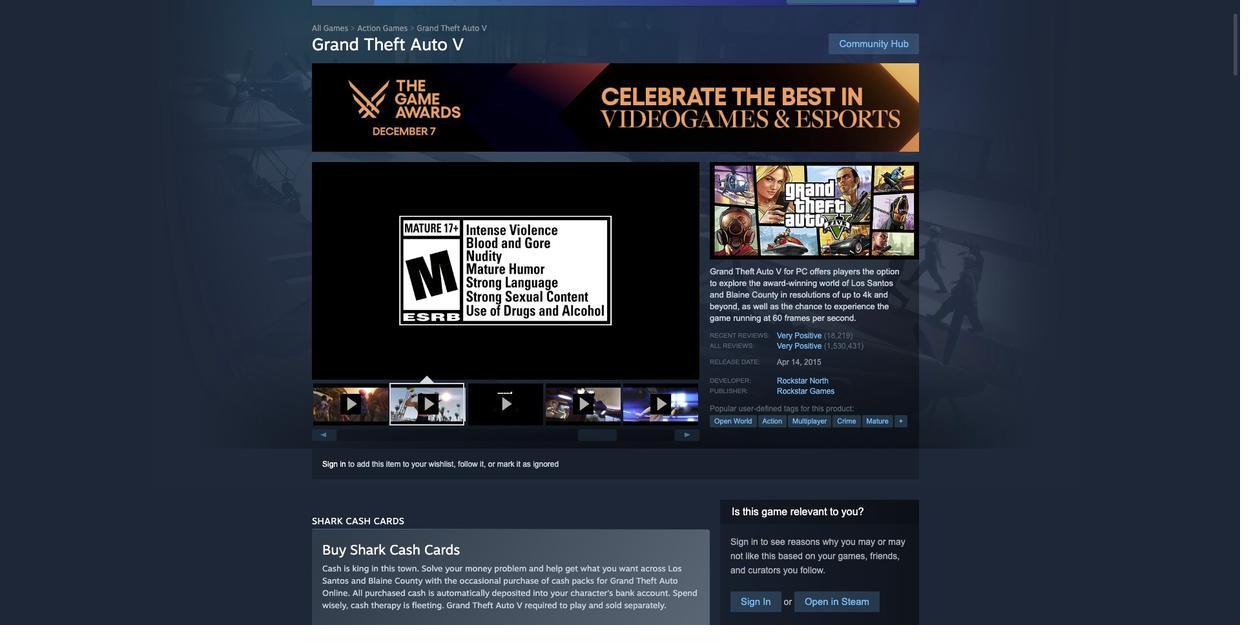 Task type: vqa. For each thing, say whether or not it's contained in the screenshot.
bottom CONTROL
no



Task type: describe. For each thing, give the bounding box(es) containing it.
very positive (18,219)
[[777, 331, 853, 340]]

theft up grand theft auto v
[[441, 23, 460, 33]]

shark inside buy shark cash cards cash is king in this town. solve your money problem and help get what you want across los santos and blaine county with the occasional purchase of cash packs for grand theft auto online. all purchased cash is automatically deposited into your character's bank account. spend wisely, cash therapy is fleeting. grand theft auto v required to play and sold separately.
[[350, 541, 386, 558]]

grand theft auto v
[[312, 34, 464, 54]]

curators
[[748, 565, 781, 575]]

0 horizontal spatial shark
[[312, 515, 343, 526]]

to left you?
[[830, 506, 839, 517]]

want
[[619, 563, 638, 573]]

beyond,
[[710, 301, 740, 311]]

spend
[[673, 588, 697, 598]]

problem
[[494, 563, 527, 573]]

grand up bank
[[610, 575, 634, 586]]

the up 60
[[781, 301, 793, 311]]

open for open in steam
[[805, 596, 829, 607]]

0 horizontal spatial is
[[344, 563, 350, 573]]

rockstar games link
[[777, 387, 835, 396]]

all reviews:
[[710, 342, 755, 349]]

north
[[810, 376, 829, 385]]

open in steam
[[805, 596, 869, 607]]

sold
[[606, 600, 622, 610]]

0 horizontal spatial as
[[523, 460, 531, 469]]

relevant
[[790, 506, 827, 517]]

1 vertical spatial of
[[833, 290, 840, 300]]

in
[[763, 596, 771, 607]]

theft down action games link
[[364, 34, 405, 54]]

packs
[[572, 575, 594, 586]]

open world link
[[710, 415, 757, 427]]

all for all reviews:
[[710, 342, 721, 349]]

therapy
[[371, 600, 401, 610]]

community hub
[[839, 38, 909, 49]]

online.
[[322, 588, 350, 598]]

and right 4k
[[874, 290, 888, 300]]

2 vertical spatial is
[[403, 600, 410, 610]]

or inside sign in to see reasons why you may or may not like this based on your games, friends, and curators you follow.
[[878, 537, 886, 547]]

with
[[425, 575, 442, 586]]

mark
[[497, 460, 514, 469]]

reasons
[[788, 537, 820, 547]]

mature link
[[862, 415, 893, 427]]

grand inside grand theft auto v for pc offers players the option to explore the award-winning world of los santos and blaine county in resolutions of up to 4k and beyond, as well as the chance to experience the game running at 60 frames per second.
[[710, 267, 733, 276]]

to up the per
[[825, 301, 832, 311]]

crime link
[[833, 415, 861, 427]]

the left option
[[863, 267, 874, 276]]

wisely,
[[322, 600, 348, 610]]

sign in link
[[731, 592, 781, 612]]

grand down automatically
[[447, 600, 470, 610]]

sign in
[[741, 596, 771, 607]]

the inside buy shark cash cards cash is king in this town. solve your money problem and help get what you want across los santos and blaine county with the occasional purchase of cash packs for grand theft auto online. all purchased cash is automatically deposited into your character's bank account. spend wisely, cash therapy is fleeting. grand theft auto v required to play and sold separately.
[[444, 575, 457, 586]]

sign for sign in to add this item to your wishlist, follow it, or mark it as ignored
[[322, 460, 338, 469]]

v inside grand theft auto v for pc offers players the option to explore the award-winning world of los santos and blaine county in resolutions of up to 4k and beyond, as well as the chance to experience the game running at 60 frames per second.
[[776, 267, 782, 276]]

release
[[710, 358, 740, 365]]

1 horizontal spatial you
[[783, 565, 798, 575]]

sign for sign in to see reasons why you may or may not like this based on your games, friends, and curators you follow.
[[731, 537, 749, 547]]

search search field
[[796, 0, 896, 3]]

date:
[[741, 358, 760, 365]]

is
[[732, 506, 740, 517]]

reviews: for very positive (18,219)
[[738, 332, 770, 339]]

play
[[570, 600, 586, 610]]

players
[[833, 267, 860, 276]]

you inside buy shark cash cards cash is king in this town. solve your money problem and help get what you want across los santos and blaine county with the occasional purchase of cash packs for grand theft auto online. all purchased cash is automatically deposited into your character's bank account. spend wisely, cash therapy is fleeting. grand theft auto v required to play and sold separately.
[[602, 563, 617, 573]]

community hub link
[[829, 34, 919, 54]]

2 horizontal spatial is
[[428, 588, 434, 598]]

follow
[[458, 460, 478, 469]]

for inside buy shark cash cards cash is king in this town. solve your money problem and help get what you want across los santos and blaine county with the occasional purchase of cash packs for grand theft auto online. all purchased cash is automatically deposited into your character's bank account. spend wisely, cash therapy is fleeting. grand theft auto v required to play and sold separately.
[[597, 575, 608, 586]]

1 horizontal spatial games
[[383, 23, 408, 33]]

2 horizontal spatial you
[[841, 537, 856, 547]]

shark cash cards
[[312, 515, 405, 526]]

grand theft auto v for pc offers players the option to explore the award-winning world of los santos and blaine county in resolutions of up to 4k and beyond, as well as the chance to experience the game running at 60 frames per second.
[[710, 267, 900, 323]]

friends,
[[870, 551, 900, 561]]

popular
[[710, 404, 737, 413]]

the left award-
[[749, 278, 761, 288]]

this inside buy shark cash cards cash is king in this town. solve your money problem and help get what you want across los santos and blaine county with the occasional purchase of cash packs for grand theft auto online. all purchased cash is automatically deposited into your character's bank account. spend wisely, cash therapy is fleeting. grand theft auto v required to play and sold separately.
[[381, 563, 395, 573]]

bank
[[616, 588, 635, 598]]

to left explore
[[710, 278, 717, 288]]

on
[[805, 551, 816, 561]]

reviews: for very positive (1,530,431)
[[723, 342, 755, 349]]

in inside grand theft auto v for pc offers players the option to explore the award-winning world of los santos and blaine county in resolutions of up to 4k and beyond, as well as the chance to experience the game running at 60 frames per second.
[[781, 290, 787, 300]]

not
[[731, 551, 743, 561]]

1 vertical spatial cash
[[408, 588, 426, 598]]

purchased
[[365, 588, 405, 598]]

and inside sign in to see reasons why you may or may not like this based on your games, friends, and curators you follow.
[[731, 565, 746, 575]]

auto inside grand theft auto v for pc offers players the option to explore the award-winning world of los santos and blaine county in resolutions of up to 4k and beyond, as well as the chance to experience the game running at 60 frames per second.
[[756, 267, 774, 276]]

in inside buy shark cash cards cash is king in this town. solve your money problem and help get what you want across los santos and blaine county with the occasional purchase of cash packs for grand theft auto online. all purchased cash is automatically deposited into your character's bank account. spend wisely, cash therapy is fleeting. grand theft auto v required to play and sold separately.
[[371, 563, 378, 573]]

grand up grand theft auto v
[[417, 23, 439, 33]]

it,
[[480, 460, 486, 469]]

to inside sign in to see reasons why you may or may not like this based on your games, friends, and curators you follow.
[[761, 537, 768, 547]]

very positive (1,530,431)
[[777, 342, 864, 351]]

game inside grand theft auto v for pc offers players the option to explore the award-winning world of los santos and blaine county in resolutions of up to 4k and beyond, as well as the chance to experience the game running at 60 frames per second.
[[710, 313, 731, 323]]

rockstar for rockstar north
[[777, 376, 808, 385]]

for for this
[[801, 404, 810, 413]]

the right experience
[[877, 301, 889, 311]]

and down character's
[[589, 600, 603, 610]]

your right solve
[[445, 563, 463, 573]]

automatically
[[437, 588, 490, 598]]

1 may from the left
[[858, 537, 875, 547]]

across
[[641, 563, 666, 573]]

2 horizontal spatial as
[[770, 301, 779, 311]]

winning
[[789, 278, 817, 288]]

account.
[[637, 588, 671, 598]]

see
[[771, 537, 785, 547]]

cards inside buy shark cash cards cash is king in this town. solve your money problem and help get what you want across los santos and blaine county with the occasional purchase of cash packs for grand theft auto online. all purchased cash is automatically deposited into your character's bank account. spend wisely, cash therapy is fleeting. grand theft auto v required to play and sold separately.
[[424, 541, 460, 558]]

60
[[773, 313, 782, 323]]

at
[[764, 313, 771, 323]]

multiplayer
[[793, 417, 827, 425]]

your right into
[[551, 588, 568, 598]]

0 vertical spatial cash
[[346, 515, 371, 526]]

all inside buy shark cash cards cash is king in this town. solve your money problem and help get what you want across los santos and blaine county with the occasional purchase of cash packs for grand theft auto online. all purchased cash is automatically deposited into your character's bank account. spend wisely, cash therapy is fleeting. grand theft auto v required to play and sold separately.
[[353, 588, 363, 598]]

los inside grand theft auto v for pc offers players the option to explore the award-winning world of los santos and blaine county in resolutions of up to 4k and beyond, as well as the chance to experience the game running at 60 frames per second.
[[851, 278, 865, 288]]

action games link
[[357, 23, 408, 33]]

steam
[[841, 596, 869, 607]]

option
[[877, 267, 900, 276]]

resolutions
[[790, 290, 830, 300]]

and down king
[[351, 575, 366, 586]]

it
[[517, 460, 521, 469]]

publisher:
[[710, 387, 748, 394]]

very for very positive (1,530,431)
[[777, 342, 793, 351]]

14,
[[791, 358, 802, 367]]

positive for (1,530,431)
[[795, 342, 822, 351]]

buy
[[322, 541, 346, 558]]

games for rockstar
[[810, 387, 835, 396]]

solve
[[422, 563, 443, 573]]

crime
[[837, 417, 856, 425]]

open in steam link
[[794, 592, 880, 612]]

to inside buy shark cash cards cash is king in this town. solve your money problem and help get what you want across los santos and blaine county with the occasional purchase of cash packs for grand theft auto online. all purchased cash is automatically deposited into your character's bank account. spend wisely, cash therapy is fleeting. grand theft auto v required to play and sold separately.
[[560, 600, 568, 610]]

1 > from the left
[[350, 23, 355, 33]]

sign for sign in
[[741, 596, 760, 607]]

king
[[352, 563, 369, 573]]

rockstar north
[[777, 376, 829, 385]]

world
[[820, 278, 840, 288]]



Task type: locate. For each thing, give the bounding box(es) containing it.
shark
[[312, 515, 343, 526], [350, 541, 386, 558]]

shark up king
[[350, 541, 386, 558]]

shark up buy
[[312, 515, 343, 526]]

this up "multiplayer"
[[812, 404, 824, 413]]

0 vertical spatial very
[[777, 331, 793, 340]]

you
[[841, 537, 856, 547], [602, 563, 617, 573], [783, 565, 798, 575]]

positive
[[795, 331, 822, 340], [795, 342, 822, 351]]

cash right wisely,
[[351, 600, 369, 610]]

2 > from the left
[[410, 23, 415, 33]]

to left add
[[348, 460, 355, 469]]

buy shark cash cards cash is king in this town. solve your money problem and help get what you want across los santos and blaine county with the occasional purchase of cash packs for grand theft auto online. all purchased cash is automatically deposited into your character's bank account. spend wisely, cash therapy is fleeting. grand theft auto v required to play and sold separately.
[[322, 541, 697, 610]]

2 vertical spatial cash
[[322, 563, 341, 573]]

0 vertical spatial is
[[344, 563, 350, 573]]

for up character's
[[597, 575, 608, 586]]

rockstar
[[777, 376, 808, 385], [777, 387, 808, 396]]

action down defined
[[763, 417, 782, 425]]

game
[[710, 313, 731, 323], [762, 506, 788, 517]]

and left help
[[529, 563, 544, 573]]

open inside open world link
[[714, 417, 732, 425]]

required
[[525, 600, 557, 610]]

0 vertical spatial santos
[[867, 278, 893, 288]]

in down award-
[[781, 290, 787, 300]]

character's
[[571, 588, 613, 598]]

1 rockstar from the top
[[777, 376, 808, 385]]

experience
[[834, 301, 875, 311]]

purchase
[[503, 575, 539, 586]]

this right add
[[372, 460, 384, 469]]

2 vertical spatial for
[[597, 575, 608, 586]]

los
[[851, 278, 865, 288], [668, 563, 682, 573]]

all for all games > action games > grand theft auto v
[[312, 23, 321, 33]]

up
[[842, 290, 851, 300]]

0 horizontal spatial game
[[710, 313, 731, 323]]

0 horizontal spatial you
[[602, 563, 617, 573]]

2 horizontal spatial of
[[842, 278, 849, 288]]

in for sign in to see reasons why you may or may not like this based on your games, friends, and curators you follow.
[[751, 537, 758, 547]]

0 horizontal spatial or
[[488, 460, 495, 469]]

1 vertical spatial game
[[762, 506, 788, 517]]

user-
[[739, 404, 756, 413]]

your left wishlist,
[[412, 460, 427, 469]]

ignored
[[533, 460, 559, 469]]

1 very from the top
[[777, 331, 793, 340]]

county up well
[[752, 290, 779, 300]]

1 horizontal spatial as
[[742, 301, 751, 311]]

> right "all games" link
[[350, 23, 355, 33]]

apr 14, 2015
[[777, 358, 821, 367]]

very for very positive (18,219)
[[777, 331, 793, 340]]

blaine up purchased
[[368, 575, 392, 586]]

1 vertical spatial very
[[777, 342, 793, 351]]

0 horizontal spatial may
[[858, 537, 875, 547]]

frames
[[785, 313, 810, 323]]

of inside buy shark cash cards cash is king in this town. solve your money problem and help get what you want across los santos and blaine county with the occasional purchase of cash packs for grand theft auto online. all purchased cash is automatically deposited into your character's bank account. spend wisely, cash therapy is fleeting. grand theft auto v required to play and sold separately.
[[541, 575, 549, 586]]

open for open world
[[714, 417, 732, 425]]

1 vertical spatial shark
[[350, 541, 386, 558]]

for inside grand theft auto v for pc offers players the option to explore the award-winning world of los santos and blaine county in resolutions of up to 4k and beyond, as well as the chance to experience the game running at 60 frames per second.
[[784, 267, 794, 276]]

0 vertical spatial blaine
[[726, 290, 750, 300]]

>
[[350, 23, 355, 33], [410, 23, 415, 33]]

like
[[746, 551, 759, 561]]

0 vertical spatial rockstar
[[777, 376, 808, 385]]

games for all
[[323, 23, 348, 33]]

1 vertical spatial action
[[763, 417, 782, 425]]

in left add
[[340, 460, 346, 469]]

v
[[482, 23, 487, 33], [452, 34, 464, 54], [776, 267, 782, 276], [517, 600, 522, 610]]

0 vertical spatial action
[[357, 23, 381, 33]]

to right item
[[403, 460, 409, 469]]

1 horizontal spatial blaine
[[726, 290, 750, 300]]

0 vertical spatial open
[[714, 417, 732, 425]]

1 vertical spatial all
[[710, 342, 721, 349]]

1 horizontal spatial county
[[752, 290, 779, 300]]

0 horizontal spatial county
[[395, 575, 423, 586]]

2 vertical spatial of
[[541, 575, 549, 586]]

2 horizontal spatial for
[[801, 404, 810, 413]]

cards up town.
[[374, 515, 405, 526]]

open world
[[714, 417, 752, 425]]

0 vertical spatial reviews:
[[738, 332, 770, 339]]

item
[[386, 460, 401, 469]]

is left king
[[344, 563, 350, 573]]

in right king
[[371, 563, 378, 573]]

sign left the in
[[741, 596, 760, 607]]

explore
[[719, 278, 747, 288]]

theft down automatically
[[473, 600, 493, 610]]

0 vertical spatial cards
[[374, 515, 405, 526]]

as right it at the left of page
[[523, 460, 531, 469]]

0 horizontal spatial open
[[714, 417, 732, 425]]

your down why
[[818, 551, 836, 561]]

cards
[[374, 515, 405, 526], [424, 541, 460, 558]]

0 horizontal spatial action
[[357, 23, 381, 33]]

4k
[[863, 290, 872, 300]]

sign in to add this item to your wishlist, follow it, or mark it as ignored
[[322, 460, 559, 469]]

positive down very positive (18,219)
[[795, 342, 822, 351]]

1 vertical spatial for
[[801, 404, 810, 413]]

los right across
[[668, 563, 682, 573]]

0 vertical spatial county
[[752, 290, 779, 300]]

open
[[714, 417, 732, 425], [805, 596, 829, 607]]

(18,219)
[[824, 331, 853, 340]]

0 horizontal spatial of
[[541, 575, 549, 586]]

1 vertical spatial cards
[[424, 541, 460, 558]]

theft inside grand theft auto v for pc offers players the option to explore the award-winning world of los santos and blaine county in resolutions of up to 4k and beyond, as well as the chance to experience the game running at 60 frames per second.
[[735, 267, 755, 276]]

cash up town.
[[390, 541, 420, 558]]

rockstar up rockstar games link
[[777, 376, 808, 385]]

1 horizontal spatial is
[[403, 600, 410, 610]]

of left up
[[833, 290, 840, 300]]

los inside buy shark cash cards cash is king in this town. solve your money problem and help get what you want across los santos and blaine county with the occasional purchase of cash packs for grand theft auto online. all purchased cash is automatically deposited into your character's bank account. spend wisely, cash therapy is fleeting. grand theft auto v required to play and sold separately.
[[668, 563, 682, 573]]

2 horizontal spatial or
[[878, 537, 886, 547]]

hub
[[891, 38, 909, 49]]

> up grand theft auto v
[[410, 23, 415, 33]]

your
[[412, 460, 427, 469], [818, 551, 836, 561], [445, 563, 463, 573], [551, 588, 568, 598]]

1 vertical spatial positive
[[795, 342, 822, 351]]

1 horizontal spatial or
[[781, 597, 794, 607]]

2 vertical spatial cash
[[351, 600, 369, 610]]

1 horizontal spatial of
[[833, 290, 840, 300]]

as
[[742, 301, 751, 311], [770, 301, 779, 311], [523, 460, 531, 469]]

your inside sign in to see reasons why you may or may not like this based on your games, friends, and curators you follow.
[[818, 551, 836, 561]]

0 horizontal spatial santos
[[322, 575, 349, 586]]

games up grand theft auto v
[[383, 23, 408, 33]]

1 horizontal spatial open
[[805, 596, 829, 607]]

grand theft auto v link
[[417, 23, 487, 33]]

well
[[753, 301, 768, 311]]

2 positive from the top
[[795, 342, 822, 351]]

release date:
[[710, 358, 760, 365]]

you left want
[[602, 563, 617, 573]]

2 vertical spatial sign
[[741, 596, 760, 607]]

0 horizontal spatial cash
[[351, 600, 369, 610]]

and
[[710, 290, 724, 300], [874, 290, 888, 300], [529, 563, 544, 573], [731, 565, 746, 575], [351, 575, 366, 586], [589, 600, 603, 610]]

recent reviews:
[[710, 332, 770, 339]]

0 vertical spatial los
[[851, 278, 865, 288]]

1 horizontal spatial may
[[888, 537, 906, 547]]

and down not
[[731, 565, 746, 575]]

second.
[[827, 313, 856, 323]]

game up "see"
[[762, 506, 788, 517]]

positive for (18,219)
[[795, 331, 822, 340]]

rockstar games
[[777, 387, 835, 396]]

0 vertical spatial cash
[[552, 575, 570, 586]]

is right therapy
[[403, 600, 410, 610]]

very up apr
[[777, 342, 793, 351]]

0 horizontal spatial games
[[323, 23, 348, 33]]

get
[[565, 563, 578, 573]]

cash up 'fleeting.'
[[408, 588, 426, 598]]

county
[[752, 290, 779, 300], [395, 575, 423, 586]]

you up games, in the bottom of the page
[[841, 537, 856, 547]]

games down north
[[810, 387, 835, 396]]

game down the beyond,
[[710, 313, 731, 323]]

1 vertical spatial cash
[[390, 541, 420, 558]]

theft up explore
[[735, 267, 755, 276]]

0 horizontal spatial cash
[[322, 563, 341, 573]]

for for pc
[[784, 267, 794, 276]]

tags
[[784, 404, 799, 413]]

cash down buy
[[322, 563, 341, 573]]

0 horizontal spatial los
[[668, 563, 682, 573]]

reviews: down recent reviews:
[[723, 342, 755, 349]]

rockstar for rockstar games
[[777, 387, 808, 396]]

0 horizontal spatial for
[[597, 575, 608, 586]]

offers
[[810, 267, 831, 276]]

running
[[733, 313, 761, 323]]

1 vertical spatial los
[[668, 563, 682, 573]]

2 vertical spatial all
[[353, 588, 363, 598]]

0 vertical spatial game
[[710, 313, 731, 323]]

rockstar down rockstar north
[[777, 387, 808, 396]]

1 vertical spatial reviews:
[[723, 342, 755, 349]]

developer:
[[710, 377, 751, 384]]

this left town.
[[381, 563, 395, 573]]

2 horizontal spatial cash
[[552, 575, 570, 586]]

of up into
[[541, 575, 549, 586]]

occasional
[[460, 575, 501, 586]]

all games > action games > grand theft auto v
[[312, 23, 487, 33]]

may up friends,
[[888, 537, 906, 547]]

to left play
[[560, 600, 568, 610]]

to
[[710, 278, 717, 288], [854, 290, 861, 300], [825, 301, 832, 311], [348, 460, 355, 469], [403, 460, 409, 469], [830, 506, 839, 517], [761, 537, 768, 547], [560, 600, 568, 610]]

open down popular at the bottom right of page
[[714, 417, 732, 425]]

in inside sign in to see reasons why you may or may not like this based on your games, friends, and curators you follow.
[[751, 537, 758, 547]]

0 vertical spatial or
[[488, 460, 495, 469]]

2 horizontal spatial games
[[810, 387, 835, 396]]

santos
[[867, 278, 893, 288], [322, 575, 349, 586]]

is down with
[[428, 588, 434, 598]]

county down town.
[[395, 575, 423, 586]]

in for sign in to add this item to your wishlist, follow it, or mark it as ignored
[[340, 460, 346, 469]]

grand down "all games" link
[[312, 34, 359, 54]]

1 horizontal spatial cash
[[408, 588, 426, 598]]

or up friends,
[[878, 537, 886, 547]]

wishlist,
[[429, 460, 456, 469]]

to left 4k
[[854, 290, 861, 300]]

mature
[[867, 417, 889, 425]]

1 horizontal spatial santos
[[867, 278, 893, 288]]

2 rockstar from the top
[[777, 387, 808, 396]]

1 vertical spatial is
[[428, 588, 434, 598]]

you down based
[[783, 565, 798, 575]]

is this game relevant to you?
[[732, 506, 864, 517]]

in up like
[[751, 537, 758, 547]]

santos inside buy shark cash cards cash is king in this town. solve your money problem and help get what you want across los santos and blaine county with the occasional purchase of cash packs for grand theft auto online. all purchased cash is automatically deposited into your character's bank account. spend wisely, cash therapy is fleeting. grand theft auto v required to play and sold separately.
[[322, 575, 349, 586]]

help
[[546, 563, 563, 573]]

0 vertical spatial positive
[[795, 331, 822, 340]]

to left "see"
[[761, 537, 768, 547]]

or right the in
[[781, 597, 794, 607]]

sign inside sign in to see reasons why you may or may not like this based on your games, friends, and curators you follow.
[[731, 537, 749, 547]]

in for open in steam
[[831, 596, 839, 607]]

2 may from the left
[[888, 537, 906, 547]]

may up games, in the bottom of the page
[[858, 537, 875, 547]]

1 vertical spatial county
[[395, 575, 423, 586]]

what
[[581, 563, 600, 573]]

+
[[899, 417, 903, 425]]

v inside buy shark cash cards cash is king in this town. solve your money problem and help get what you want across los santos and blaine county with the occasional purchase of cash packs for grand theft auto online. all purchased cash is automatically deposited into your character's bank account. spend wisely, cash therapy is fleeting. grand theft auto v required to play and sold separately.
[[517, 600, 522, 610]]

(1,530,431)
[[824, 342, 864, 351]]

of up up
[[842, 278, 849, 288]]

reviews: down 'running'
[[738, 332, 770, 339]]

this inside sign in to see reasons why you may or may not like this based on your games, friends, and curators you follow.
[[762, 551, 776, 561]]

or right it,
[[488, 460, 495, 469]]

action up grand theft auto v
[[357, 23, 381, 33]]

santos inside grand theft auto v for pc offers players the option to explore the award-winning world of los santos and blaine county in resolutions of up to 4k and beyond, as well as the chance to experience the game running at 60 frames per second.
[[867, 278, 893, 288]]

1 horizontal spatial game
[[762, 506, 788, 517]]

0 vertical spatial shark
[[312, 515, 343, 526]]

1 horizontal spatial cards
[[424, 541, 460, 558]]

2 horizontal spatial all
[[710, 342, 721, 349]]

los up 4k
[[851, 278, 865, 288]]

open down the follow.
[[805, 596, 829, 607]]

very down 60
[[777, 331, 793, 340]]

blaine down explore
[[726, 290, 750, 300]]

santos up online.
[[322, 575, 349, 586]]

sign left add
[[322, 460, 338, 469]]

sign up not
[[731, 537, 749, 547]]

0 vertical spatial sign
[[322, 460, 338, 469]]

in left steam
[[831, 596, 839, 607]]

this up curators
[[762, 551, 776, 561]]

the right with
[[444, 575, 457, 586]]

county inside grand theft auto v for pc offers players the option to explore the award-winning world of los santos and blaine county in resolutions of up to 4k and beyond, as well as the chance to experience the game running at 60 frames per second.
[[752, 290, 779, 300]]

games left action games link
[[323, 23, 348, 33]]

product:
[[826, 404, 854, 413]]

None search field
[[786, 0, 917, 4]]

per
[[813, 313, 825, 323]]

cash up buy
[[346, 515, 371, 526]]

money
[[465, 563, 492, 573]]

1 vertical spatial rockstar
[[777, 387, 808, 396]]

defined
[[756, 404, 782, 413]]

pc
[[796, 267, 808, 276]]

add
[[357, 460, 370, 469]]

1 horizontal spatial los
[[851, 278, 865, 288]]

theft down across
[[636, 575, 657, 586]]

0 horizontal spatial >
[[350, 23, 355, 33]]

1 horizontal spatial action
[[763, 417, 782, 425]]

open inside open in steam link
[[805, 596, 829, 607]]

games
[[323, 23, 348, 33], [383, 23, 408, 33], [810, 387, 835, 396]]

positive up very positive (1,530,431)
[[795, 331, 822, 340]]

all
[[312, 23, 321, 33], [710, 342, 721, 349], [353, 588, 363, 598]]

and up the beyond,
[[710, 290, 724, 300]]

0 horizontal spatial blaine
[[368, 575, 392, 586]]

2 horizontal spatial cash
[[390, 541, 420, 558]]

1 horizontal spatial for
[[784, 267, 794, 276]]

sign in link
[[322, 460, 346, 469]]

cash down help
[[552, 575, 570, 586]]

cash
[[346, 515, 371, 526], [390, 541, 420, 558], [322, 563, 341, 573]]

1 vertical spatial open
[[805, 596, 829, 607]]

0 vertical spatial of
[[842, 278, 849, 288]]

1 positive from the top
[[795, 331, 822, 340]]

for left pc
[[784, 267, 794, 276]]

deposited
[[492, 588, 531, 598]]

as up 60
[[770, 301, 779, 311]]

county inside buy shark cash cards cash is king in this town. solve your money problem and help get what you want across los santos and blaine county with the occasional purchase of cash packs for grand theft auto online. all purchased cash is automatically deposited into your character's bank account. spend wisely, cash therapy is fleeting. grand theft auto v required to play and sold separately.
[[395, 575, 423, 586]]

1 vertical spatial or
[[878, 537, 886, 547]]

for up "multiplayer"
[[801, 404, 810, 413]]

blaine inside grand theft auto v for pc offers players the option to explore the award-winning world of los santos and blaine county in resolutions of up to 4k and beyond, as well as the chance to experience the game running at 60 frames per second.
[[726, 290, 750, 300]]

cards up solve
[[424, 541, 460, 558]]

sign in to see reasons why you may or may not like this based on your games, friends, and curators you follow.
[[731, 537, 906, 575]]

1 horizontal spatial shark
[[350, 541, 386, 558]]

blaine inside buy shark cash cards cash is king in this town. solve your money problem and help get what you want across los santos and blaine county with the occasional purchase of cash packs for grand theft auto online. all purchased cash is automatically deposited into your character's bank account. spend wisely, cash therapy is fleeting. grand theft auto v required to play and sold separately.
[[368, 575, 392, 586]]

multiplayer link
[[788, 415, 832, 427]]

0 vertical spatial all
[[312, 23, 321, 33]]

0 horizontal spatial all
[[312, 23, 321, 33]]

apr
[[777, 358, 789, 367]]

in
[[781, 290, 787, 300], [340, 460, 346, 469], [751, 537, 758, 547], [371, 563, 378, 573], [831, 596, 839, 607]]

1 vertical spatial sign
[[731, 537, 749, 547]]

1 vertical spatial blaine
[[368, 575, 392, 586]]

2 vertical spatial or
[[781, 597, 794, 607]]

santos down option
[[867, 278, 893, 288]]

games,
[[838, 551, 868, 561]]

1 vertical spatial santos
[[322, 575, 349, 586]]

1 horizontal spatial cash
[[346, 515, 371, 526]]

0 vertical spatial for
[[784, 267, 794, 276]]

this right the is
[[743, 506, 759, 517]]

1 horizontal spatial all
[[353, 588, 363, 598]]

2 very from the top
[[777, 342, 793, 351]]

0 horizontal spatial cards
[[374, 515, 405, 526]]



